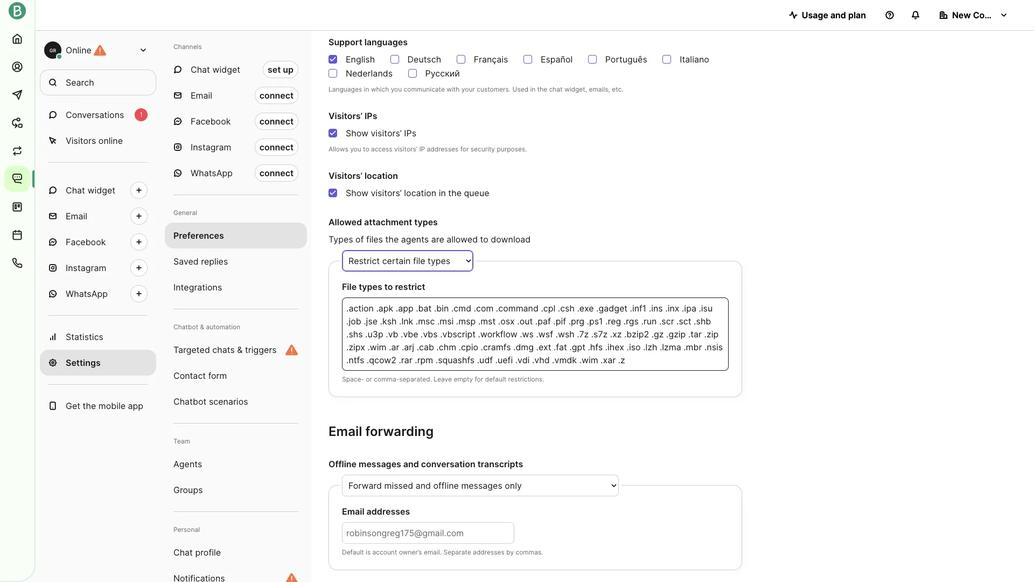 Task type: describe. For each thing, give the bounding box(es) containing it.
0 horizontal spatial ips
[[365, 110, 377, 121]]

1 vertical spatial visitors'
[[395, 145, 418, 153]]

etc.
[[612, 85, 624, 93]]

addresses for addresses
[[473, 548, 505, 556]]

empty
[[454, 375, 473, 383]]

or
[[366, 375, 372, 383]]

1 vertical spatial location
[[404, 187, 437, 198]]

facebook link
[[40, 229, 156, 255]]

restrictions.
[[509, 375, 545, 383]]

file types to restrict
[[342, 282, 426, 292]]

forwarding
[[366, 424, 434, 439]]

statistics
[[66, 331, 103, 342]]

visitors' location
[[329, 170, 398, 181]]

email up offline
[[329, 424, 362, 439]]

show for show visitors' ips
[[346, 128, 369, 138]]

0 vertical spatial location
[[365, 170, 398, 181]]

languages
[[329, 85, 362, 93]]

1 horizontal spatial in
[[439, 187, 446, 198]]

agents
[[174, 459, 202, 469]]

0 vertical spatial chat widget
[[191, 64, 240, 75]]

attachment
[[364, 217, 413, 228]]

chats
[[213, 344, 235, 355]]

types of files the agents are allowed to download
[[329, 234, 531, 245]]

1 vertical spatial you
[[350, 145, 361, 153]]

nederlands
[[346, 68, 393, 79]]

settings link
[[40, 350, 156, 376]]

addresses for ips
[[427, 145, 459, 153]]

email addresses
[[342, 506, 410, 517]]

& inside targeted chats & triggers link
[[237, 344, 243, 355]]

contact form
[[174, 370, 227, 381]]

separated.
[[400, 375, 432, 383]]

support languages
[[329, 37, 408, 47]]

online
[[99, 135, 123, 146]]

default
[[485, 375, 507, 383]]

agents
[[401, 234, 429, 245]]

1 vertical spatial types
[[359, 282, 383, 292]]

emails,
[[589, 85, 611, 93]]

saved
[[174, 256, 199, 267]]

italiano
[[680, 54, 710, 65]]

of
[[356, 234, 364, 245]]

visitors' ips
[[329, 110, 377, 121]]

default
[[342, 548, 364, 556]]

widget,
[[565, 85, 587, 93]]

settings
[[66, 357, 101, 368]]

0 vertical spatial you
[[391, 85, 402, 93]]

chat
[[550, 85, 563, 93]]

scenarios
[[209, 396, 248, 407]]

chatbot & automation
[[174, 323, 241, 331]]

2 horizontal spatial in
[[531, 85, 536, 93]]

allows
[[329, 145, 349, 153]]

the right the get
[[83, 400, 96, 411]]

chat widget link
[[40, 177, 156, 203]]

support
[[329, 37, 363, 47]]

get the mobile app link
[[40, 393, 156, 419]]

by
[[507, 548, 514, 556]]

queue
[[464, 187, 490, 198]]

preferences link
[[165, 223, 307, 248]]

show visitors' location in the queue
[[346, 187, 490, 198]]

whatsapp link
[[40, 281, 156, 307]]

connect for email
[[260, 90, 294, 101]]

file
[[342, 282, 357, 292]]

visitors' for location
[[371, 187, 402, 198]]

languages in which you communicate with your customers. used in the chat widget, emails, etc.
[[329, 85, 624, 93]]

1 vertical spatial chat widget
[[66, 185, 115, 196]]

owner's
[[399, 548, 422, 556]]

purposes.
[[497, 145, 527, 153]]

commas.
[[516, 548, 544, 556]]

1 horizontal spatial instagram
[[191, 142, 231, 153]]

contact form link
[[165, 363, 307, 389]]

space-
[[342, 375, 364, 383]]

transcripts
[[478, 458, 523, 469]]

ip
[[420, 145, 425, 153]]

your
[[462, 85, 475, 93]]

search link
[[40, 70, 156, 95]]

saved replies
[[174, 256, 228, 267]]

chatbot scenarios link
[[165, 389, 307, 414]]

app
[[128, 400, 143, 411]]

visitors' for show visitors' location in the queue
[[329, 170, 363, 181]]

connect for facebook
[[260, 116, 294, 127]]

new company button
[[931, 4, 1018, 26]]

messages
[[359, 458, 401, 469]]

allowed
[[329, 217, 362, 228]]

new company
[[953, 10, 1014, 20]]

files
[[366, 234, 383, 245]]

types
[[329, 234, 353, 245]]

chat profile link
[[165, 539, 307, 565]]

visitors online
[[66, 135, 123, 146]]

targeted
[[174, 344, 210, 355]]

online
[[66, 45, 92, 56]]

2 vertical spatial chat
[[174, 547, 193, 558]]

1 vertical spatial addresses
[[367, 506, 410, 517]]

português
[[606, 54, 648, 65]]

allowed
[[447, 234, 478, 245]]

leave
[[434, 375, 452, 383]]

integrations
[[174, 282, 222, 293]]

up
[[283, 64, 294, 75]]

groups link
[[165, 477, 307, 503]]

targeted chats & triggers
[[174, 344, 277, 355]]

form
[[208, 370, 227, 381]]

русский
[[426, 68, 460, 79]]

is
[[366, 548, 371, 556]]

show for show visitors' location in the queue
[[346, 187, 369, 198]]

Email addresses email field
[[342, 522, 515, 544]]

usage
[[802, 10, 829, 20]]

general
[[174, 209, 197, 217]]

company
[[974, 10, 1014, 20]]

the right the files
[[386, 234, 399, 245]]

channels
[[174, 43, 202, 51]]

0 vertical spatial chat
[[191, 64, 210, 75]]

whatsapp inside the whatsapp link
[[66, 288, 108, 299]]



Task type: locate. For each thing, give the bounding box(es) containing it.
1 vertical spatial to
[[481, 234, 489, 245]]

for left security
[[461, 145, 469, 153]]

0 vertical spatial and
[[831, 10, 847, 20]]

and inside button
[[831, 10, 847, 20]]

0 horizontal spatial in
[[364, 85, 369, 93]]

email link
[[40, 203, 156, 229]]

contact
[[174, 370, 206, 381]]

visitors' left ip
[[395, 145, 418, 153]]

0 horizontal spatial addresses
[[367, 506, 410, 517]]

whatsapp
[[191, 168, 233, 178], [66, 288, 108, 299]]

download
[[491, 234, 531, 245]]

in left queue
[[439, 187, 446, 198]]

1 horizontal spatial addresses
[[427, 145, 459, 153]]

chatbot down contact
[[174, 396, 207, 407]]

chatbot for chatbot scenarios
[[174, 396, 207, 407]]

chat profile
[[174, 547, 221, 558]]

0 vertical spatial for
[[461, 145, 469, 153]]

visitors' down 'visitors' location'
[[371, 187, 402, 198]]

& right chats
[[237, 344, 243, 355]]

integrations link
[[165, 274, 307, 300]]

0 horizontal spatial chat widget
[[66, 185, 115, 196]]

ips up the 'allows you to access visitors' ip addresses for security purposes.'
[[404, 128, 417, 138]]

1 horizontal spatial widget
[[213, 64, 240, 75]]

0 vertical spatial instagram
[[191, 142, 231, 153]]

and
[[831, 10, 847, 20], [404, 458, 419, 469]]

to for access
[[363, 145, 369, 153]]

offline
[[329, 458, 357, 469]]

0 vertical spatial visitors'
[[329, 110, 363, 121]]

to for restrict
[[385, 282, 393, 292]]

1 show from the top
[[346, 128, 369, 138]]

1 vertical spatial chat
[[66, 185, 85, 196]]

the left queue
[[449, 187, 462, 198]]

show down 'visitors' location'
[[346, 187, 369, 198]]

1 horizontal spatial &
[[237, 344, 243, 355]]

0 horizontal spatial instagram
[[66, 262, 106, 273]]

chat widget down channels
[[191, 64, 240, 75]]

preferences
[[174, 230, 224, 241]]

2 visitors' from the top
[[329, 170, 363, 181]]

the
[[538, 85, 548, 93], [449, 187, 462, 198], [386, 234, 399, 245], [83, 400, 96, 411]]

& left automation
[[200, 323, 204, 331]]

targeted chats & triggers link
[[165, 337, 307, 363]]

connect for instagram
[[260, 142, 294, 153]]

2 chatbot from the top
[[174, 396, 207, 407]]

search
[[66, 77, 94, 88]]

1 vertical spatial chatbot
[[174, 396, 207, 407]]

2 show from the top
[[346, 187, 369, 198]]

personal
[[174, 525, 200, 534]]

0 vertical spatial types
[[415, 217, 438, 228]]

email inside email link
[[66, 211, 87, 222]]

1 vertical spatial for
[[475, 375, 484, 383]]

0 vertical spatial show
[[346, 128, 369, 138]]

to left restrict
[[385, 282, 393, 292]]

2 horizontal spatial to
[[481, 234, 489, 245]]

chat down channels
[[191, 64, 210, 75]]

visitors' for show visitors' ips
[[329, 110, 363, 121]]

whatsapp down instagram link
[[66, 288, 108, 299]]

set up
[[268, 64, 294, 75]]

you right which
[[391, 85, 402, 93]]

1 vertical spatial ips
[[404, 128, 417, 138]]

you
[[391, 85, 402, 93], [350, 145, 361, 153]]

chatbot for chatbot & automation
[[174, 323, 198, 331]]

1 vertical spatial whatsapp
[[66, 288, 108, 299]]

1 horizontal spatial facebook
[[191, 116, 231, 127]]

4 connect from the top
[[260, 168, 294, 178]]

customers.
[[477, 85, 511, 93]]

instagram link
[[40, 255, 156, 281]]

0 vertical spatial whatsapp
[[191, 168, 233, 178]]

separate
[[444, 548, 471, 556]]

ips up show visitors' ips
[[365, 110, 377, 121]]

1 vertical spatial widget
[[88, 185, 115, 196]]

which
[[371, 85, 389, 93]]

0 vertical spatial addresses
[[427, 145, 459, 153]]

addresses right ip
[[427, 145, 459, 153]]

whatsapp up general
[[191, 168, 233, 178]]

to left access
[[363, 145, 369, 153]]

offline messages and conversation transcripts
[[329, 458, 523, 469]]

languages
[[365, 37, 408, 47]]

0 horizontal spatial types
[[359, 282, 383, 292]]

1 vertical spatial instagram
[[66, 262, 106, 273]]

1 vertical spatial visitors'
[[329, 170, 363, 181]]

deutsch
[[408, 54, 441, 65]]

for
[[461, 145, 469, 153], [475, 375, 484, 383]]

email
[[191, 90, 212, 101], [66, 211, 87, 222], [329, 424, 362, 439], [342, 506, 365, 517]]

email forwarding
[[329, 424, 434, 439]]

2 connect from the top
[[260, 116, 294, 127]]

2 horizontal spatial addresses
[[473, 548, 505, 556]]

chat up email link
[[66, 185, 85, 196]]

addresses up account
[[367, 506, 410, 517]]

0 horizontal spatial to
[[363, 145, 369, 153]]

in left which
[[364, 85, 369, 93]]

1 horizontal spatial and
[[831, 10, 847, 20]]

conversation
[[421, 458, 476, 469]]

0 horizontal spatial for
[[461, 145, 469, 153]]

the left chat
[[538, 85, 548, 93]]

0 vertical spatial to
[[363, 145, 369, 153]]

email down channels
[[191, 90, 212, 101]]

0 horizontal spatial &
[[200, 323, 204, 331]]

chat
[[191, 64, 210, 75], [66, 185, 85, 196], [174, 547, 193, 558]]

and left 'plan'
[[831, 10, 847, 20]]

to right allowed
[[481, 234, 489, 245]]

français
[[474, 54, 508, 65]]

0 vertical spatial facebook
[[191, 116, 231, 127]]

2 vertical spatial addresses
[[473, 548, 505, 556]]

3 connect from the top
[[260, 142, 294, 153]]

1 horizontal spatial you
[[391, 85, 402, 93]]

0 vertical spatial widget
[[213, 64, 240, 75]]

email down chat widget link
[[66, 211, 87, 222]]

facebook
[[191, 116, 231, 127], [66, 237, 106, 247]]

types right file
[[359, 282, 383, 292]]

visitors' up access
[[371, 128, 402, 138]]

0 horizontal spatial and
[[404, 458, 419, 469]]

1 horizontal spatial for
[[475, 375, 484, 383]]

conversations
[[66, 109, 124, 120]]

visitors' for ips
[[371, 128, 402, 138]]

visitors' down "languages"
[[329, 110, 363, 121]]

replies
[[201, 256, 228, 267]]

1 vertical spatial &
[[237, 344, 243, 355]]

visitors online link
[[40, 128, 156, 154]]

account
[[373, 548, 397, 556]]

1 vertical spatial show
[[346, 187, 369, 198]]

triggers
[[245, 344, 277, 355]]

you right allows
[[350, 145, 361, 153]]

1 connect from the top
[[260, 90, 294, 101]]

1 visitors' from the top
[[329, 110, 363, 121]]

show visitors' ips
[[346, 128, 417, 138]]

visitors' down allows
[[329, 170, 363, 181]]

addresses
[[427, 145, 459, 153], [367, 506, 410, 517], [473, 548, 505, 556]]

0 horizontal spatial you
[[350, 145, 361, 153]]

0 horizontal spatial widget
[[88, 185, 115, 196]]

show
[[346, 128, 369, 138], [346, 187, 369, 198]]

1 horizontal spatial location
[[404, 187, 437, 198]]

ips
[[365, 110, 377, 121], [404, 128, 417, 138]]

0 vertical spatial visitors'
[[371, 128, 402, 138]]

1
[[140, 110, 143, 119]]

chatbot scenarios
[[174, 396, 248, 407]]

1 horizontal spatial types
[[415, 217, 438, 228]]

2 vertical spatial to
[[385, 282, 393, 292]]

0 vertical spatial ips
[[365, 110, 377, 121]]

location up attachment
[[404, 187, 437, 198]]

1 chatbot from the top
[[174, 323, 198, 331]]

1 vertical spatial facebook
[[66, 237, 106, 247]]

addresses left by
[[473, 548, 505, 556]]

1 horizontal spatial to
[[385, 282, 393, 292]]

1 horizontal spatial whatsapp
[[191, 168, 233, 178]]

visitors'
[[371, 128, 402, 138], [395, 145, 418, 153], [371, 187, 402, 198]]

widget left set
[[213, 64, 240, 75]]

to
[[363, 145, 369, 153], [481, 234, 489, 245], [385, 282, 393, 292]]

are
[[432, 234, 445, 245]]

instagram
[[191, 142, 231, 153], [66, 262, 106, 273]]

plan
[[849, 10, 867, 20]]

0 horizontal spatial location
[[365, 170, 398, 181]]

0 horizontal spatial facebook
[[66, 237, 106, 247]]

used
[[513, 85, 529, 93]]

chat down the personal at the bottom of page
[[174, 547, 193, 558]]

0 horizontal spatial whatsapp
[[66, 288, 108, 299]]

comma-
[[374, 375, 400, 383]]

location down access
[[365, 170, 398, 181]]

team
[[174, 437, 190, 445]]

connect for whatsapp
[[260, 168, 294, 178]]

1 horizontal spatial chat widget
[[191, 64, 240, 75]]

0 vertical spatial chatbot
[[174, 323, 198, 331]]

allows you to access visitors' ip addresses for security purposes.
[[329, 145, 527, 153]]

chat widget up email link
[[66, 185, 115, 196]]

types up the types of files the agents are allowed to download
[[415, 217, 438, 228]]

with
[[447, 85, 460, 93]]

1 horizontal spatial ips
[[404, 128, 417, 138]]

1 vertical spatial and
[[404, 458, 419, 469]]

types
[[415, 217, 438, 228], [359, 282, 383, 292]]

statistics link
[[40, 324, 156, 350]]

default is account owner's email. separate addresses by commas.
[[342, 548, 544, 556]]

email up default in the bottom left of the page
[[342, 506, 365, 517]]

visitors'
[[329, 110, 363, 121], [329, 170, 363, 181]]

for right empty on the bottom of page
[[475, 375, 484, 383]]

usage and plan
[[802, 10, 867, 20]]

email.
[[424, 548, 442, 556]]

visitors
[[66, 135, 96, 146]]

in right used
[[531, 85, 536, 93]]

2 vertical spatial visitors'
[[371, 187, 402, 198]]

español
[[541, 54, 573, 65]]

security
[[471, 145, 495, 153]]

set
[[268, 64, 281, 75]]

access
[[371, 145, 393, 153]]

chatbot up the targeted
[[174, 323, 198, 331]]

widget up email link
[[88, 185, 115, 196]]

0 vertical spatial &
[[200, 323, 204, 331]]

widget inside chat widget link
[[88, 185, 115, 196]]

show down visitors' ips
[[346, 128, 369, 138]]

File types to restrict text field
[[342, 298, 729, 371]]

new
[[953, 10, 972, 20]]

and right messages
[[404, 458, 419, 469]]



Task type: vqa. For each thing, say whether or not it's contained in the screenshot.


